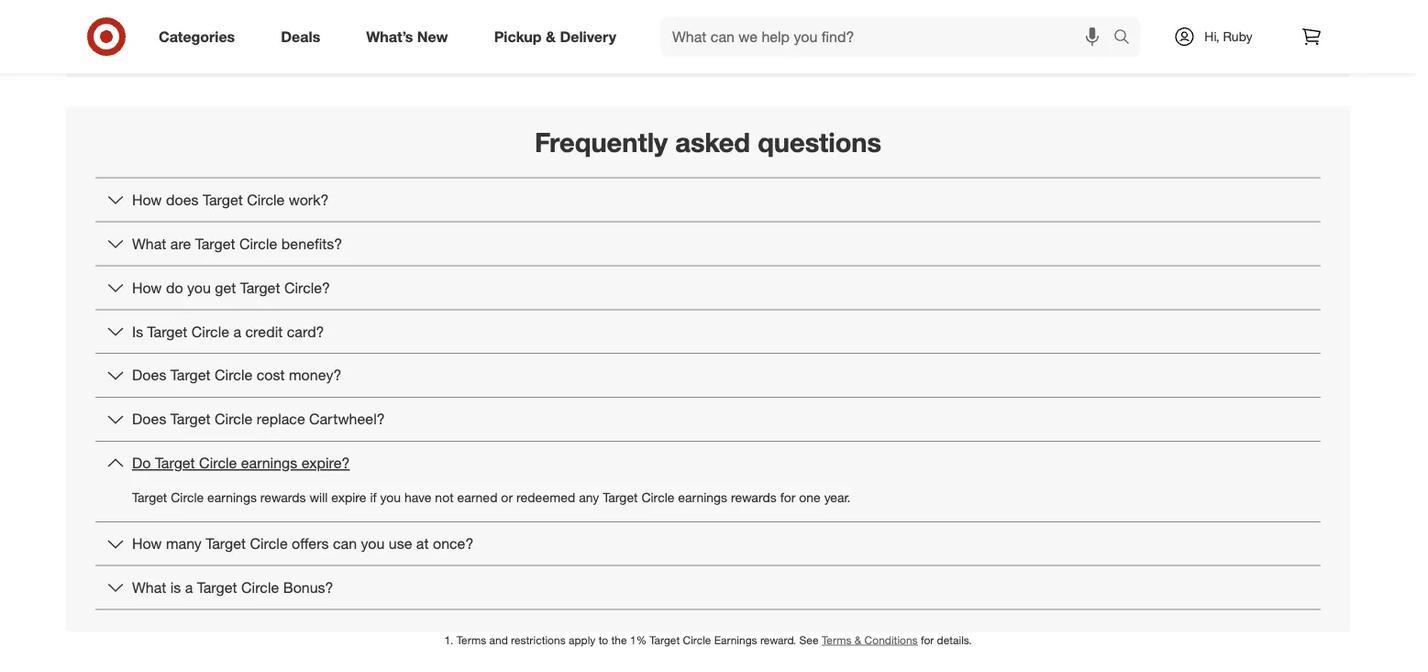 Task type: vqa. For each thing, say whether or not it's contained in the screenshot.
Bedroom option
no



Task type: locate. For each thing, give the bounding box(es) containing it.
rewards left one
[[731, 490, 777, 506]]

any
[[579, 490, 599, 506]]

a right is
[[185, 579, 193, 597]]

1 terms from the left
[[457, 633, 486, 647]]

get
[[215, 279, 236, 297]]

questions
[[758, 126, 881, 158]]

terms right see
[[822, 633, 852, 647]]

how do you get target circle?
[[132, 279, 330, 297]]

you inside how many target circle offers can you use at once? dropdown button
[[361, 535, 385, 553]]

does target circle replace cartwheel?
[[132, 410, 385, 428]]

target circle earnings rewards will expire if you have not earned or redeemed any target circle earnings rewards for one year.
[[132, 490, 851, 506]]

target inside 'does target circle replace cartwheel?' dropdown button
[[170, 410, 211, 428]]

1 vertical spatial how
[[132, 279, 162, 297]]

2 vertical spatial you
[[361, 535, 385, 553]]

0 vertical spatial what
[[132, 235, 166, 253]]

and left "votes"
[[603, 14, 627, 32]]

use
[[389, 535, 412, 553]]

you
[[187, 279, 211, 297], [380, 490, 401, 506], [361, 535, 385, 553]]

how left do
[[132, 279, 162, 297]]

what is a target circle bonus? button
[[95, 567, 1321, 610]]

hi, ruby
[[1205, 28, 1253, 44]]

rewards left will
[[260, 490, 306, 506]]

0 horizontal spatial terms
[[457, 633, 486, 647]]

year.
[[824, 490, 851, 506]]

& right track
[[546, 28, 556, 45]]

& left conditions at the right
[[855, 633, 862, 647]]

do target circle earnings expire?
[[132, 454, 350, 472]]

2 how from the top
[[132, 279, 162, 297]]

how for how many target circle offers can you use at once?
[[132, 535, 162, 553]]

what's
[[366, 28, 413, 45]]

how for how does target circle work?
[[132, 191, 162, 209]]

1 vertical spatial what
[[132, 579, 166, 597]]

earnings down do target circle earnings expire?
[[207, 490, 257, 506]]

target inside the 'is target circle a credit card?' dropdown button
[[147, 323, 187, 341]]

how left many
[[132, 535, 162, 553]]

1 horizontal spatial terms
[[822, 633, 852, 647]]

for
[[780, 490, 796, 506], [921, 633, 934, 647]]

circle
[[247, 191, 285, 209], [239, 235, 277, 253], [192, 323, 229, 341], [215, 367, 252, 384], [215, 410, 252, 428], [199, 454, 237, 472], [171, 490, 204, 506], [642, 490, 675, 506], [250, 535, 288, 553], [241, 579, 279, 597], [683, 633, 711, 647]]

and left the 'restrictions'
[[489, 633, 508, 647]]

pickup
[[494, 28, 542, 45]]

not
[[435, 490, 454, 506]]

details.
[[937, 633, 972, 647]]

1 horizontal spatial and
[[603, 14, 627, 32]]

1 vertical spatial for
[[921, 633, 934, 647]]

you right if
[[380, 490, 401, 506]]

how
[[132, 191, 162, 209], [132, 279, 162, 297], [132, 535, 162, 553]]

3 how from the top
[[132, 535, 162, 553]]

rewards
[[260, 490, 306, 506], [731, 490, 777, 506]]

1 does from the top
[[132, 367, 166, 384]]

frequently
[[535, 126, 668, 158]]

if
[[370, 490, 377, 506]]

delivery
[[560, 28, 616, 45]]

conditions
[[865, 633, 918, 647]]

1 what from the top
[[132, 235, 166, 253]]

and
[[603, 14, 627, 32], [489, 633, 508, 647]]

redeemed
[[516, 490, 575, 506]]

a left credit
[[233, 323, 241, 341]]

terms
[[457, 633, 486, 647], [822, 633, 852, 647]]

frequently asked questions
[[535, 126, 881, 158]]

circle down do target circle earnings expire? dropdown button
[[642, 490, 675, 506]]

circle down does target circle cost money? on the left bottom of the page
[[215, 410, 252, 428]]

for left details.
[[921, 633, 934, 647]]

0 vertical spatial you
[[187, 279, 211, 297]]

0 horizontal spatial rewards
[[260, 490, 306, 506]]

2 vertical spatial how
[[132, 535, 162, 553]]

0 vertical spatial &
[[546, 28, 556, 45]]

is
[[170, 579, 181, 597]]

a
[[233, 323, 241, 341], [185, 579, 193, 597]]

1 vertical spatial &
[[855, 633, 862, 647]]

0 vertical spatial does
[[132, 367, 166, 384]]

circle up many
[[171, 490, 204, 506]]

categories
[[159, 28, 235, 45]]

you inside the how do you get target circle? dropdown button
[[187, 279, 211, 297]]

target
[[203, 191, 243, 209], [195, 235, 235, 253], [240, 279, 280, 297], [147, 323, 187, 341], [170, 367, 211, 384], [170, 410, 211, 428], [155, 454, 195, 472], [132, 490, 167, 506], [603, 490, 638, 506], [206, 535, 246, 553], [197, 579, 237, 597], [650, 633, 680, 647]]

you right do
[[187, 279, 211, 297]]

you left use
[[361, 535, 385, 553]]

earnings
[[714, 633, 757, 647]]

0 vertical spatial how
[[132, 191, 162, 209]]

circle down does target circle replace cartwheel?
[[199, 454, 237, 472]]

2 does from the top
[[132, 410, 166, 428]]

how many target circle offers can you use at once? button
[[95, 523, 1321, 566]]

benefits?
[[281, 235, 342, 253]]

will
[[310, 490, 328, 506]]

is target circle a credit card?
[[132, 323, 324, 341]]

&
[[546, 28, 556, 45], [855, 633, 862, 647]]

track
[[504, 14, 538, 32]]

0 vertical spatial and
[[603, 14, 627, 32]]

earnings down do target circle earnings expire? dropdown button
[[678, 490, 728, 506]]

does for does target circle cost money?
[[132, 367, 166, 384]]

circle inside dropdown button
[[250, 535, 288, 553]]

and for earnings
[[603, 14, 627, 32]]

1 vertical spatial a
[[185, 579, 193, 597]]

how inside dropdown button
[[132, 535, 162, 553]]

does target circle cost money?
[[132, 367, 341, 384]]

have
[[405, 490, 432, 506]]

1 vertical spatial does
[[132, 410, 166, 428]]

circle left offers
[[250, 535, 288, 553]]

what's new link
[[351, 17, 471, 57]]

1 horizontal spatial for
[[921, 633, 934, 647]]

what's new
[[366, 28, 448, 45]]

earnings
[[542, 14, 599, 32], [241, 454, 297, 472], [207, 490, 257, 506], [678, 490, 728, 506]]

does down is
[[132, 367, 166, 384]]

replace
[[257, 410, 305, 428]]

to
[[599, 633, 608, 647]]

one
[[799, 490, 821, 506]]

2 rewards from the left
[[731, 490, 777, 506]]

purchases.
[[841, 14, 912, 32]]

2 terms from the left
[[822, 633, 852, 647]]

What can we help you find? suggestions appear below search field
[[661, 17, 1118, 57]]

pickup & delivery
[[494, 28, 616, 45]]

what left is
[[132, 579, 166, 597]]

1 how from the top
[[132, 191, 162, 209]]

what are target circle benefits? button
[[95, 223, 1321, 265]]

1 vertical spatial and
[[489, 633, 508, 647]]

what left are in the left top of the page
[[132, 235, 166, 253]]

0 horizontal spatial &
[[546, 28, 556, 45]]

1.
[[444, 633, 454, 647]]

circle left earnings
[[683, 633, 711, 647]]

how left does
[[132, 191, 162, 209]]

for left one
[[780, 490, 796, 506]]

0 vertical spatial a
[[233, 323, 241, 341]]

does target circle cost money? button
[[95, 354, 1321, 397]]

card?
[[287, 323, 324, 341]]

expire?
[[301, 454, 350, 472]]

how many target circle offers can you use at once?
[[132, 535, 474, 553]]

reward.
[[760, 633, 796, 647]]

1 horizontal spatial rewards
[[731, 490, 777, 506]]

circle down "get"
[[192, 323, 229, 341]]

what for what is a target circle bonus?
[[132, 579, 166, 597]]

how do you get target circle? button
[[95, 266, 1321, 309]]

terms right 1.
[[457, 633, 486, 647]]

making
[[739, 14, 786, 32]]

0 horizontal spatial and
[[489, 633, 508, 647]]

0 horizontal spatial for
[[780, 490, 796, 506]]

earnings down does target circle replace cartwheel?
[[241, 454, 297, 472]]

what
[[132, 235, 166, 253], [132, 579, 166, 597]]

circle up "how do you get target circle?"
[[239, 235, 277, 253]]

does
[[132, 367, 166, 384], [132, 410, 166, 428]]

how for how do you get target circle?
[[132, 279, 162, 297]]

does up do
[[132, 410, 166, 428]]

categories link
[[143, 17, 258, 57]]

2 what from the top
[[132, 579, 166, 597]]

new
[[417, 28, 448, 45]]

pickup & delivery link
[[478, 17, 639, 57]]



Task type: describe. For each thing, give the bounding box(es) containing it.
1 horizontal spatial a
[[233, 323, 241, 341]]

1. terms and restrictions apply to the 1% target circle earnings reward. see terms & conditions for details.
[[444, 633, 972, 647]]

search button
[[1105, 17, 1149, 61]]

do
[[132, 454, 151, 472]]

circle left work?
[[247, 191, 285, 209]]

offers
[[292, 535, 329, 553]]

does for does target circle replace cartwheel?
[[132, 410, 166, 428]]

earned
[[457, 490, 498, 506]]

after
[[704, 14, 735, 32]]

and for terms
[[489, 633, 508, 647]]

the
[[611, 633, 627, 647]]

does
[[166, 191, 199, 209]]

does target circle replace cartwheel? button
[[95, 398, 1321, 441]]

work?
[[289, 191, 329, 209]]

terms & conditions link
[[822, 633, 918, 647]]

0 horizontal spatial a
[[185, 579, 193, 597]]

what is a target circle bonus?
[[132, 579, 333, 597]]

target inside how many target circle offers can you use at once? dropdown button
[[206, 535, 246, 553]]

are
[[170, 235, 191, 253]]

ruby
[[1223, 28, 1253, 44]]

earnings inside dropdown button
[[241, 454, 297, 472]]

apply
[[569, 633, 596, 647]]

is target circle a credit card? button
[[95, 310, 1321, 353]]

how does target circle work?
[[132, 191, 329, 209]]

& inside pickup & delivery link
[[546, 28, 556, 45]]

hi,
[[1205, 28, 1220, 44]]

votes
[[632, 14, 667, 32]]

can
[[333, 535, 357, 553]]

deals
[[281, 28, 320, 45]]

1 vertical spatial you
[[380, 490, 401, 506]]

how does target circle work? button
[[95, 179, 1321, 222]]

expire
[[331, 490, 367, 506]]

1 rewards from the left
[[260, 490, 306, 506]]

target inside how does target circle work? dropdown button
[[203, 191, 243, 209]]

or
[[501, 490, 513, 506]]

search
[[1105, 29, 1149, 47]]

cartwheel?
[[309, 410, 385, 428]]

target inside does target circle cost money? dropdown button
[[170, 367, 211, 384]]

what are target circle benefits?
[[132, 235, 342, 253]]

target inside what are target circle benefits? dropdown button
[[195, 235, 235, 253]]

1%
[[630, 633, 647, 647]]

track earnings and votes here after making eligible purchases.
[[504, 14, 912, 32]]

target inside the what is a target circle bonus? dropdown button
[[197, 579, 237, 597]]

restrictions
[[511, 633, 566, 647]]

eligible
[[790, 14, 837, 32]]

do target circle earnings expire? button
[[95, 442, 1321, 485]]

do
[[166, 279, 183, 297]]

circle left cost
[[215, 367, 252, 384]]

is
[[132, 323, 143, 341]]

target inside do target circle earnings expire? dropdown button
[[155, 454, 195, 472]]

circle?
[[284, 279, 330, 297]]

many
[[166, 535, 202, 553]]

once?
[[433, 535, 474, 553]]

at
[[416, 535, 429, 553]]

asked
[[675, 126, 750, 158]]

earnings right track
[[542, 14, 599, 32]]

cost
[[257, 367, 285, 384]]

target inside the how do you get target circle? dropdown button
[[240, 279, 280, 297]]

bonus?
[[283, 579, 333, 597]]

1 horizontal spatial &
[[855, 633, 862, 647]]

deals link
[[265, 17, 343, 57]]

credit
[[245, 323, 283, 341]]

circle left bonus?
[[241, 579, 279, 597]]

money?
[[289, 367, 341, 384]]

see
[[799, 633, 819, 647]]

what for what are target circle benefits?
[[132, 235, 166, 253]]

0 vertical spatial for
[[780, 490, 796, 506]]

here
[[671, 14, 700, 32]]



